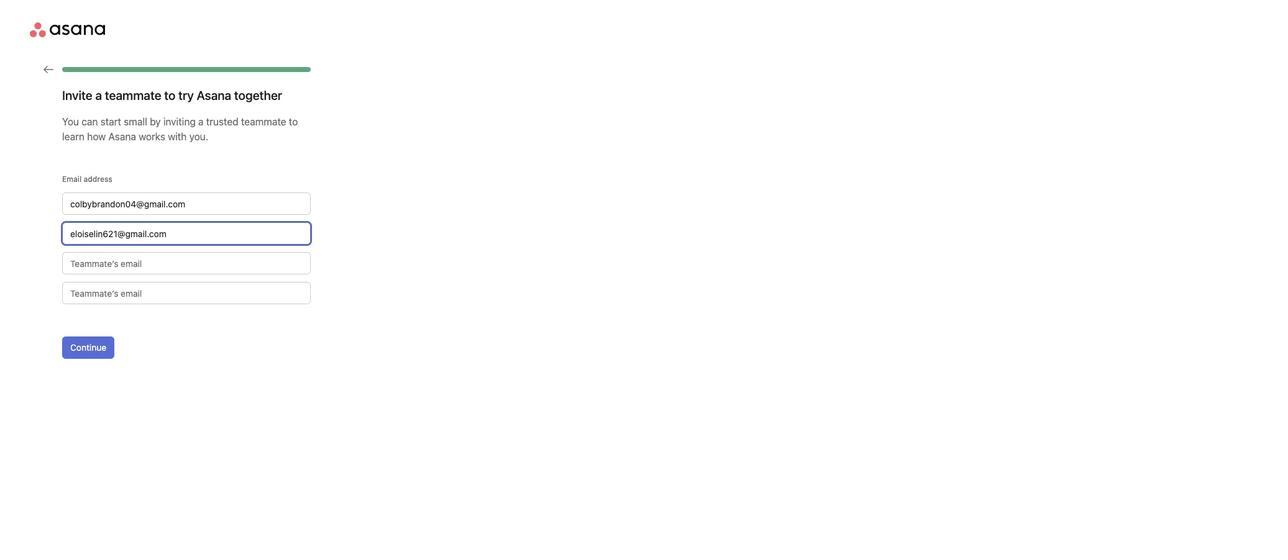 Task type: vqa. For each thing, say whether or not it's contained in the screenshot.
with
yes



Task type: describe. For each thing, give the bounding box(es) containing it.
try
[[178, 88, 194, 103]]

0 vertical spatial a
[[95, 88, 102, 103]]

1 teammate's email text field from the top
[[62, 193, 311, 215]]

go back image
[[44, 65, 53, 75]]

you can start small by inviting a trusted teammate to learn how asana works with you.
[[62, 116, 298, 142]]

learn
[[62, 131, 85, 142]]

continue button
[[62, 337, 114, 359]]

can
[[82, 116, 98, 127]]

address
[[84, 175, 112, 184]]

3 teammate's email text field from the top
[[62, 252, 311, 275]]

invite
[[62, 88, 92, 103]]

invite a teammate to try asana together
[[62, 88, 282, 103]]

2 teammate's email text field from the top
[[62, 223, 311, 245]]

0 vertical spatial to
[[164, 88, 176, 103]]

trusted
[[206, 116, 239, 127]]

email address
[[62, 175, 112, 184]]

inviting
[[163, 116, 196, 127]]



Task type: locate. For each thing, give the bounding box(es) containing it.
a inside you can start small by inviting a trusted teammate to learn how asana works with you.
[[198, 116, 204, 127]]

0 horizontal spatial to
[[164, 88, 176, 103]]

Teammate's email text field
[[62, 193, 311, 215], [62, 223, 311, 245], [62, 252, 311, 275]]

Teammate's email text field
[[62, 282, 311, 305]]

teammate down asana together
[[241, 116, 286, 127]]

asana
[[108, 131, 136, 142]]

a
[[95, 88, 102, 103], [198, 116, 204, 127]]

1 vertical spatial teammate's email text field
[[62, 223, 311, 245]]

1 vertical spatial a
[[198, 116, 204, 127]]

continue
[[70, 343, 106, 353]]

to inside you can start small by inviting a trusted teammate to learn how asana works with you.
[[289, 116, 298, 127]]

2 vertical spatial teammate's email text field
[[62, 252, 311, 275]]

how
[[87, 131, 106, 142]]

0 horizontal spatial a
[[95, 88, 102, 103]]

0 horizontal spatial teammate
[[105, 88, 161, 103]]

start
[[100, 116, 121, 127]]

a up you.
[[198, 116, 204, 127]]

by
[[150, 116, 161, 127]]

works
[[139, 131, 165, 142]]

asana image
[[30, 22, 105, 37]]

1 horizontal spatial a
[[198, 116, 204, 127]]

1 vertical spatial teammate
[[241, 116, 286, 127]]

you.
[[189, 131, 208, 142]]

small
[[124, 116, 147, 127]]

0 vertical spatial teammate's email text field
[[62, 193, 311, 215]]

teammate inside you can start small by inviting a trusted teammate to learn how asana works with you.
[[241, 116, 286, 127]]

1 horizontal spatial teammate
[[241, 116, 286, 127]]

to
[[164, 88, 176, 103], [289, 116, 298, 127]]

a right the invite
[[95, 88, 102, 103]]

teammate up small
[[105, 88, 161, 103]]

teammate
[[105, 88, 161, 103], [241, 116, 286, 127]]

1 horizontal spatial to
[[289, 116, 298, 127]]

asana together
[[197, 88, 282, 103]]

with
[[168, 131, 187, 142]]

0 vertical spatial teammate
[[105, 88, 161, 103]]

you
[[62, 116, 79, 127]]

email
[[62, 175, 82, 184]]

1 vertical spatial to
[[289, 116, 298, 127]]



